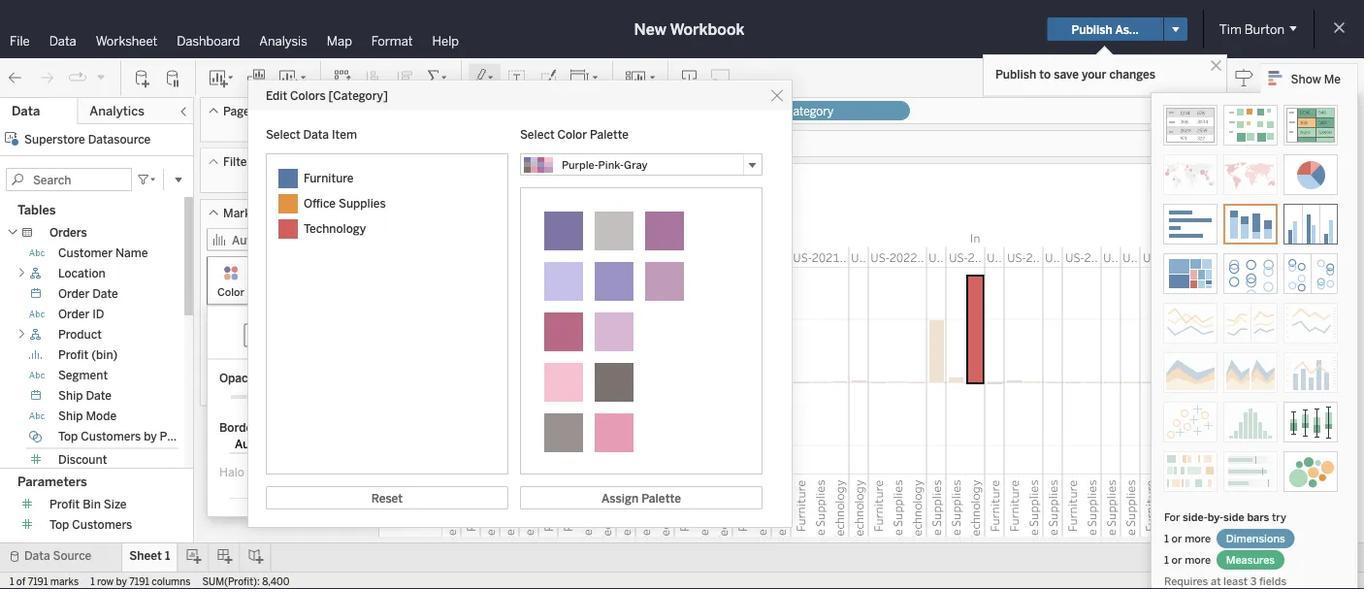 Task type: vqa. For each thing, say whether or not it's contained in the screenshot.
left Publish
yes



Task type: locate. For each thing, give the bounding box(es) containing it.
parameters
[[17, 474, 87, 490]]

ship down segment
[[58, 389, 83, 403]]

recommended image
[[1164, 105, 1218, 146], [1224, 204, 1278, 245]]

publish
[[1072, 22, 1113, 36], [996, 67, 1037, 81]]

bars
[[1248, 511, 1270, 524]]

worksheet
[[96, 33, 158, 49]]

palette right assign
[[642, 491, 681, 505]]

customers
[[547, 104, 606, 118], [81, 430, 141, 444], [72, 518, 132, 532]]

file
[[10, 33, 30, 49]]

0 vertical spatial by
[[608, 104, 621, 118]]

2 1 or more from the top
[[1165, 553, 1214, 566]]

or
[[1172, 532, 1183, 545], [1172, 553, 1183, 566]]

publish for publish to save your changes
[[996, 67, 1037, 81]]

0 vertical spatial category
[[785, 104, 834, 118]]

7191
[[28, 576, 48, 587], [129, 576, 149, 587]]

1 vertical spatial more
[[1185, 553, 1212, 566]]

profit)
[[624, 104, 657, 118]]

2 or from the top
[[1172, 553, 1183, 566]]

0 vertical spatial customers
[[547, 104, 606, 118]]

select color palette
[[520, 128, 629, 142]]

0 vertical spatial recommended image
[[1164, 105, 1218, 146]]

order id down show/hide cards image
[[627, 104, 672, 118]]

customer
[[58, 246, 113, 260]]

0 vertical spatial ship
[[58, 389, 83, 403]]

more up requires
[[1185, 553, 1212, 566]]

mode
[[86, 409, 117, 423]]

or for measures
[[1172, 553, 1183, 566]]

sheet
[[129, 549, 162, 563]]

2 more from the top
[[1185, 553, 1212, 566]]

date
[[92, 287, 118, 301], [86, 389, 112, 403]]

top for top customers
[[50, 518, 69, 532]]

publish as...
[[1072, 22, 1139, 36]]

source
[[53, 549, 91, 563]]

top customers
[[50, 518, 132, 532]]

publish inside button
[[1072, 22, 1113, 36]]

ship
[[58, 389, 83, 403], [58, 409, 83, 423]]

publish left to
[[996, 67, 1037, 81]]

1 up requires
[[1165, 553, 1170, 566]]

0 vertical spatial more
[[1185, 532, 1212, 545]]

side-
[[1183, 511, 1208, 524]]

1 horizontal spatial select
[[520, 128, 555, 142]]

palette up pink-
[[590, 128, 629, 142]]

2 7191 from the left
[[129, 576, 149, 587]]

color up 'detail' at the bottom of the page
[[217, 285, 245, 298]]

order up product on the bottom left of the page
[[58, 307, 90, 321]]

id right profit)
[[660, 104, 672, 118]]

in/out(top
[[479, 104, 544, 118]]

top
[[58, 430, 78, 444], [50, 518, 69, 532]]

ship for ship date
[[58, 389, 83, 403]]

profit left border
[[160, 430, 190, 444]]

0 vertical spatial color
[[558, 128, 587, 142]]

None text field
[[334, 385, 369, 409]]

1
[[1165, 532, 1170, 545], [165, 549, 170, 563], [1165, 553, 1170, 566], [10, 576, 14, 587], [90, 576, 95, 587]]

7191 right of at the bottom
[[28, 576, 48, 587]]

1 more from the top
[[1185, 532, 1212, 545]]

1 row by 7191 columns
[[90, 576, 191, 587]]

1 horizontal spatial 7191
[[129, 576, 149, 587]]

2 ship from the top
[[58, 409, 83, 423]]

data source
[[24, 549, 91, 563]]

replay animation image up analytics
[[95, 71, 107, 83]]

filters
[[223, 155, 258, 169]]

pause auto updates image
[[164, 68, 183, 88]]

supplies
[[339, 197, 386, 211]]

1 or more
[[1165, 532, 1214, 545], [1165, 553, 1214, 566]]

0 vertical spatial top
[[58, 430, 78, 444]]

purple-
[[562, 159, 599, 172]]

close image
[[1208, 56, 1226, 75]]

1 vertical spatial date
[[86, 389, 112, 403]]

0 horizontal spatial order id
[[58, 307, 104, 321]]

select
[[266, 128, 300, 142], [520, 128, 555, 142]]

sum(profit)
[[479, 137, 543, 151]]

1 or more up requires
[[1165, 553, 1214, 566]]

assign palette
[[602, 491, 681, 505]]

1 of 7191 marks
[[10, 576, 79, 587]]

0 vertical spatial id
[[660, 104, 672, 118]]

1 horizontal spatial replay animation image
[[95, 71, 107, 83]]

top up 'discount'
[[58, 430, 78, 444]]

by for profit
[[144, 430, 157, 444]]

by
[[608, 104, 621, 118], [144, 430, 157, 444], [116, 576, 127, 587]]

date for ship date
[[86, 389, 112, 403]]

order date
[[58, 287, 118, 301]]

0 horizontal spatial by
[[116, 576, 127, 587]]

for side-by-side bars try
[[1165, 511, 1287, 524]]

changes
[[1110, 67, 1156, 81]]

2 vertical spatial profit
[[50, 497, 80, 511]]

customers down mode
[[81, 430, 141, 444]]

0 horizontal spatial select
[[266, 128, 300, 142]]

replay animation image right redo image at the top left
[[68, 68, 87, 88]]

0 horizontal spatial recommended image
[[1164, 105, 1218, 146]]

0 vertical spatial publish
[[1072, 22, 1113, 36]]

1 1 or more from the top
[[1165, 532, 1214, 545]]

1 vertical spatial ship
[[58, 409, 83, 423]]

publish for publish as...
[[1072, 22, 1113, 36]]

row
[[97, 576, 114, 587]]

0 vertical spatial or
[[1172, 532, 1183, 545]]

pink-
[[599, 159, 624, 172]]

1 ship from the top
[[58, 389, 83, 403]]

select down the edit
[[266, 128, 300, 142]]

palette
[[590, 128, 629, 142], [642, 491, 681, 505]]

id down the order date on the left of the page
[[92, 307, 104, 321]]

0 horizontal spatial 7191
[[28, 576, 48, 587]]

1 or more down the side-
[[1165, 532, 1214, 545]]

profit down product on the bottom left of the page
[[58, 348, 89, 362]]

help
[[432, 33, 459, 49]]

columns
[[402, 103, 451, 117]]

2 select from the left
[[520, 128, 555, 142]]

publish left as...
[[1072, 22, 1113, 36]]

3
[[1251, 575, 1257, 588]]

customers up select color palette
[[547, 104, 606, 118]]

superstore
[[24, 132, 85, 146]]

profit bin size
[[50, 497, 127, 511]]

1 horizontal spatial palette
[[642, 491, 681, 505]]

data down undo icon
[[12, 103, 40, 119]]

1 vertical spatial order id
[[58, 307, 104, 321]]

new
[[634, 20, 667, 38]]

1 vertical spatial palette
[[642, 491, 681, 505]]

undo image
[[6, 68, 25, 88]]

new data source image
[[133, 68, 152, 88]]

customers for profit)
[[547, 104, 606, 118]]

top for top customers by profit
[[58, 430, 78, 444]]

2 vertical spatial customers
[[72, 518, 132, 532]]

ship for ship mode
[[58, 409, 83, 423]]

profit down parameters
[[50, 497, 80, 511]]

assign
[[602, 491, 639, 505]]

0 vertical spatial date
[[92, 287, 118, 301]]

top up data source
[[50, 518, 69, 532]]

discount
[[58, 453, 107, 467]]

marks
[[223, 206, 257, 220]]

order down show/hide cards image
[[627, 104, 658, 118]]

order id up product on the bottom left of the page
[[58, 307, 104, 321]]

0 vertical spatial order id
[[627, 104, 672, 118]]

1 or from the top
[[1172, 532, 1183, 545]]

1 vertical spatial category
[[252, 375, 301, 389]]

purple-pink-gray button
[[520, 153, 763, 177]]

1 vertical spatial 1 or more
[[1165, 553, 1214, 566]]

color
[[558, 128, 587, 142], [217, 285, 245, 298]]

to use edit in desktop, save the workbook outside of personal space image
[[712, 68, 731, 88]]

edit colors [category]
[[266, 89, 388, 103]]

select down the in/out(top
[[520, 128, 555, 142]]

0 vertical spatial 1 or more
[[1165, 532, 1214, 545]]

order
[[627, 104, 658, 118], [58, 287, 90, 301], [58, 307, 90, 321]]

Purple-Pink-Gray field
[[520, 153, 763, 177]]

1 vertical spatial recommended image
[[1224, 204, 1278, 245]]

reset button
[[266, 486, 509, 510]]

data guide image
[[1235, 68, 1255, 87]]

data up 1 of 7191 marks
[[24, 549, 50, 563]]

fit image
[[570, 68, 601, 88]]

burton
[[1245, 21, 1285, 37]]

0 vertical spatial palette
[[590, 128, 629, 142]]

edit colors [category] dialog
[[248, 81, 792, 527]]

select for select data item
[[266, 128, 300, 142]]

ship down 'ship date'
[[58, 409, 83, 423]]

1 vertical spatial publish
[[996, 67, 1037, 81]]

1 vertical spatial or
[[1172, 553, 1183, 566]]

1 horizontal spatial color
[[558, 128, 587, 142]]

date down location
[[92, 287, 118, 301]]

profit (bin)
[[58, 348, 118, 362]]

customers down bin
[[72, 518, 132, 532]]

2 horizontal spatial by
[[608, 104, 621, 118]]

1 horizontal spatial category
[[785, 104, 834, 118]]

category
[[785, 104, 834, 118], [252, 375, 301, 389]]

1 horizontal spatial publish
[[1072, 22, 1113, 36]]

date up mode
[[86, 389, 112, 403]]

gray
[[624, 159, 648, 172]]

order down location
[[58, 287, 90, 301]]

collapse image
[[178, 106, 189, 117]]

1 vertical spatial customers
[[81, 430, 141, 444]]

1 down for at the bottom of page
[[1165, 532, 1170, 545]]

0 horizontal spatial publish
[[996, 67, 1037, 81]]

as...
[[1116, 22, 1139, 36]]

color inside dialog
[[558, 128, 587, 142]]

1 vertical spatial order
[[58, 287, 90, 301]]

data left item
[[303, 128, 329, 142]]

colors
[[290, 89, 326, 103]]

color down in/out(top customers by profit)
[[558, 128, 587, 142]]

replay animation image
[[68, 68, 87, 88], [95, 71, 107, 83]]

7191 down sheet
[[129, 576, 149, 587]]

datasource
[[88, 132, 151, 146]]

location
[[58, 266, 106, 281]]

date for order date
[[92, 287, 118, 301]]

1 horizontal spatial id
[[660, 104, 672, 118]]

2 vertical spatial by
[[116, 576, 127, 587]]

size
[[104, 497, 127, 511]]

or down for at the bottom of page
[[1172, 532, 1183, 545]]

publish as... button
[[1048, 17, 1164, 41]]

office supplies
[[304, 197, 386, 211]]

0 horizontal spatial color
[[217, 285, 245, 298]]

1 left of at the bottom
[[10, 576, 14, 587]]

more for measures
[[1185, 553, 1212, 566]]

0 vertical spatial profit
[[58, 348, 89, 362]]

1 vertical spatial by
[[144, 430, 157, 444]]

1 select from the left
[[266, 128, 300, 142]]

None range field
[[231, 387, 328, 399]]

1 vertical spatial top
[[50, 518, 69, 532]]

more down the side-
[[1185, 532, 1212, 545]]

format workbook image
[[539, 68, 558, 88]]

0 horizontal spatial id
[[92, 307, 104, 321]]

your
[[1082, 67, 1107, 81]]

show mark labels image
[[508, 68, 527, 88]]

0 horizontal spatial replay animation image
[[68, 68, 87, 88]]

profit for profit bin size
[[50, 497, 80, 511]]

or up requires
[[1172, 553, 1183, 566]]

bin
[[83, 497, 101, 511]]

select data item
[[266, 128, 357, 142]]

1 horizontal spatial by
[[144, 430, 157, 444]]

clear sheet image
[[278, 68, 309, 88]]



Task type: describe. For each thing, give the bounding box(es) containing it.
automatic
[[235, 437, 292, 451]]

tables
[[17, 202, 56, 218]]

top customers by profit
[[58, 430, 190, 444]]

detail
[[216, 340, 246, 353]]

side
[[1224, 511, 1245, 524]]

edit
[[266, 89, 287, 103]]

tim burton
[[1220, 21, 1285, 37]]

opacity
[[219, 371, 262, 385]]

totals image
[[426, 68, 449, 88]]

data inside edit colors [category] dialog
[[303, 128, 329, 142]]

1 horizontal spatial recommended image
[[1224, 204, 1278, 245]]

format
[[372, 33, 413, 49]]

redo image
[[37, 68, 56, 88]]

border
[[219, 420, 257, 434]]

customer name
[[58, 246, 148, 260]]

requires at least 3 fields
[[1165, 575, 1287, 588]]

me
[[1325, 72, 1341, 86]]

marks. press enter to open the view data window.. use arrow keys to navigate data visualization elements. image
[[442, 267, 1365, 475]]

8,400
[[262, 576, 290, 587]]

profit for profit (bin)
[[58, 348, 89, 362]]

or for dimensions
[[1172, 532, 1183, 545]]

new workbook
[[634, 20, 745, 38]]

0 vertical spatial order
[[627, 104, 658, 118]]

duplicate image
[[247, 68, 266, 88]]

ship mode
[[58, 409, 117, 423]]

tim
[[1220, 21, 1242, 37]]

sum(profit): 8,400
[[202, 576, 290, 587]]

name
[[115, 246, 148, 260]]

0 horizontal spatial category
[[252, 375, 301, 389]]

item
[[332, 128, 357, 142]]

orders
[[50, 226, 87, 240]]

dimensions
[[1227, 532, 1286, 545]]

assign palette button
[[520, 486, 763, 510]]

data up redo image at the top left
[[49, 33, 76, 49]]

1 vertical spatial profit
[[160, 430, 190, 444]]

download image
[[680, 68, 700, 88]]

0 horizontal spatial palette
[[590, 128, 629, 142]]

product
[[58, 328, 102, 342]]

furniture
[[304, 171, 354, 185]]

Search text field
[[6, 168, 132, 191]]

office
[[304, 197, 336, 211]]

2 vertical spatial order
[[58, 307, 90, 321]]

[category]
[[329, 89, 388, 103]]

border automatic
[[219, 420, 292, 451]]

more for dimensions
[[1185, 532, 1212, 545]]

fields
[[1260, 575, 1287, 588]]

by for 7191
[[116, 576, 127, 587]]

(bin)
[[91, 348, 118, 362]]

select for select color palette
[[520, 128, 555, 142]]

of
[[16, 576, 25, 587]]

show
[[1292, 72, 1322, 86]]

1 or more for measures
[[1165, 553, 1214, 566]]

1 vertical spatial color
[[217, 285, 245, 298]]

pages
[[223, 104, 256, 118]]

by for profit)
[[608, 104, 621, 118]]

1 horizontal spatial order id
[[627, 104, 672, 118]]

dashboard
[[177, 33, 240, 49]]

analysis
[[259, 33, 307, 49]]

1 or more for dimensions
[[1165, 532, 1214, 545]]

swap rows and columns image
[[333, 68, 352, 88]]

1 right sheet
[[165, 549, 170, 563]]

measures
[[1227, 553, 1275, 566]]

show/hide cards image
[[625, 68, 656, 88]]

for
[[1165, 511, 1181, 524]]

map
[[327, 33, 352, 49]]

segment
[[58, 368, 108, 382]]

superstore datasource
[[24, 132, 151, 146]]

highlight image
[[474, 68, 496, 88]]

in/out(top customers by profit)
[[479, 104, 657, 118]]

1 7191 from the left
[[28, 576, 48, 587]]

try
[[1273, 511, 1287, 524]]

sort descending image
[[395, 68, 414, 88]]

workbook
[[670, 20, 745, 38]]

ship date
[[58, 389, 112, 403]]

requires
[[1165, 575, 1209, 588]]

reset
[[372, 491, 403, 505]]

purple-pink-gray
[[562, 159, 648, 172]]

sort ascending image
[[364, 68, 383, 88]]

save
[[1054, 67, 1079, 81]]

new worksheet image
[[208, 68, 235, 88]]

1 left row
[[90, 576, 95, 587]]

1 vertical spatial id
[[92, 307, 104, 321]]

analytics
[[90, 103, 145, 119]]

sheet 1
[[129, 549, 170, 563]]

customers for profit
[[81, 430, 141, 444]]

publish to save your changes
[[996, 67, 1156, 81]]

at
[[1211, 575, 1222, 588]]

palette inside assign palette button
[[642, 491, 681, 505]]

marks
[[50, 576, 79, 587]]

by-
[[1208, 511, 1224, 524]]

show me button
[[1261, 63, 1359, 93]]

show me
[[1292, 72, 1341, 86]]

technology
[[304, 222, 366, 236]]



